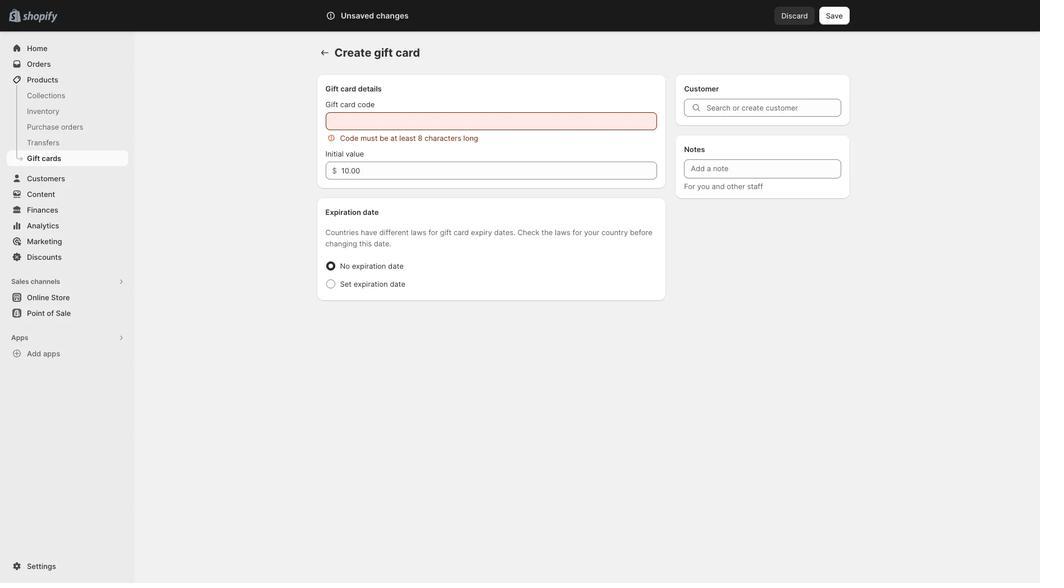 Task type: vqa. For each thing, say whether or not it's contained in the screenshot.
Search button
yes



Task type: describe. For each thing, give the bounding box(es) containing it.
changes
[[376, 11, 409, 20]]

add apps
[[27, 349, 60, 358]]

analytics
[[27, 221, 59, 230]]

expiration date
[[326, 208, 379, 217]]

point of sale button
[[0, 306, 135, 321]]

apps
[[43, 349, 60, 358]]

card up gift card code
[[341, 84, 356, 93]]

gift for gift cards
[[27, 154, 40, 163]]

card down changes
[[396, 46, 420, 60]]

search
[[372, 11, 396, 20]]

your
[[584, 228, 600, 237]]

no
[[340, 262, 350, 271]]

dates.
[[494, 228, 516, 237]]

online store link
[[7, 290, 128, 306]]

search button
[[353, 7, 679, 25]]

finances link
[[7, 202, 128, 218]]

purchase orders
[[27, 122, 83, 131]]

expiration for set
[[354, 280, 388, 289]]

save
[[826, 11, 843, 20]]

products
[[27, 75, 58, 84]]

content
[[27, 190, 55, 199]]

at
[[391, 134, 397, 143]]

apps button
[[7, 330, 128, 346]]

unsaved
[[341, 11, 374, 20]]

discounts
[[27, 253, 62, 262]]

transfers
[[27, 138, 59, 147]]

create
[[335, 46, 372, 60]]

point
[[27, 309, 45, 318]]

Add a note text field
[[684, 160, 841, 179]]

home
[[27, 44, 48, 53]]

for you and other staff
[[684, 182, 763, 191]]

have
[[361, 228, 377, 237]]

add
[[27, 349, 41, 358]]

you
[[697, 182, 710, 191]]

the
[[542, 228, 553, 237]]

marketing link
[[7, 234, 128, 249]]

set
[[340, 280, 352, 289]]

be
[[380, 134, 389, 143]]

gift for gift card code
[[326, 100, 338, 109]]

countries
[[326, 228, 359, 237]]

create gift card
[[335, 46, 420, 60]]

settings link
[[7, 559, 128, 575]]

finances
[[27, 206, 58, 215]]

gift card details
[[326, 84, 382, 93]]

point of sale link
[[7, 306, 128, 321]]

staff
[[747, 182, 763, 191]]

changing
[[326, 239, 357, 248]]

online store
[[27, 293, 70, 302]]

2 laws from the left
[[555, 228, 571, 237]]

check
[[518, 228, 540, 237]]

online store button
[[0, 290, 135, 306]]

inventory
[[27, 107, 59, 116]]

notes
[[684, 145, 705, 154]]

other
[[727, 182, 745, 191]]

card inside countries have different laws for gift card expiry dates. check the laws for your country before changing this date.
[[454, 228, 469, 237]]

sale
[[56, 309, 71, 318]]

date.
[[374, 239, 391, 248]]

customers link
[[7, 171, 128, 187]]

transfers link
[[7, 135, 128, 151]]

different
[[379, 228, 409, 237]]

code
[[340, 134, 359, 143]]

sales channels
[[11, 278, 60, 286]]

marketing
[[27, 237, 62, 246]]

Initial value text field
[[341, 162, 657, 180]]

customer
[[684, 84, 719, 93]]

initial
[[326, 149, 344, 158]]

channels
[[31, 278, 60, 286]]

details
[[358, 84, 382, 93]]

least
[[399, 134, 416, 143]]



Task type: locate. For each thing, give the bounding box(es) containing it.
date
[[363, 208, 379, 217], [388, 262, 404, 271], [390, 280, 405, 289]]

$
[[332, 166, 337, 175]]

date up have
[[363, 208, 379, 217]]

gift down gift card details
[[326, 100, 338, 109]]

sales channels button
[[7, 274, 128, 290]]

customers
[[27, 174, 65, 183]]

inventory link
[[7, 103, 128, 119]]

add apps button
[[7, 346, 128, 362]]

2 vertical spatial gift
[[27, 154, 40, 163]]

orders
[[61, 122, 83, 131]]

expiration up set expiration date
[[352, 262, 386, 271]]

0 horizontal spatial laws
[[411, 228, 427, 237]]

2 vertical spatial date
[[390, 280, 405, 289]]

1 vertical spatial expiration
[[354, 280, 388, 289]]

country
[[602, 228, 628, 237]]

gift card code
[[326, 100, 375, 109]]

discounts link
[[7, 249, 128, 265]]

orders link
[[7, 56, 128, 72]]

gift cards
[[27, 154, 61, 163]]

point of sale
[[27, 309, 71, 318]]

discard
[[782, 11, 808, 20]]

initial value
[[326, 149, 364, 158]]

gift inside countries have different laws for gift card expiry dates. check the laws for your country before changing this date.
[[440, 228, 452, 237]]

long
[[463, 134, 478, 143]]

card down gift card details
[[340, 100, 356, 109]]

collections
[[27, 91, 65, 100]]

0 vertical spatial expiration
[[352, 262, 386, 271]]

discard link
[[775, 7, 815, 25]]

1 laws from the left
[[411, 228, 427, 237]]

content link
[[7, 187, 128, 202]]

date for no expiration date
[[388, 262, 404, 271]]

must
[[361, 134, 378, 143]]

gift left expiry
[[440, 228, 452, 237]]

1 horizontal spatial laws
[[555, 228, 571, 237]]

orders
[[27, 60, 51, 69]]

sales
[[11, 278, 29, 286]]

countries have different laws for gift card expiry dates. check the laws for your country before changing this date.
[[326, 228, 653, 248]]

laws right the
[[555, 228, 571, 237]]

gift for gift card details
[[326, 84, 339, 93]]

characters
[[425, 134, 461, 143]]

store
[[51, 293, 70, 302]]

code must be at least 8 characters long
[[340, 134, 478, 143]]

1 vertical spatial date
[[388, 262, 404, 271]]

no expiration date
[[340, 262, 404, 271]]

this
[[359, 239, 372, 248]]

0 vertical spatial gift
[[326, 84, 339, 93]]

before
[[630, 228, 653, 237]]

analytics link
[[7, 218, 128, 234]]

purchase
[[27, 122, 59, 131]]

gift left cards
[[27, 154, 40, 163]]

set expiration date
[[340, 280, 405, 289]]

for
[[429, 228, 438, 237], [573, 228, 582, 237]]

expiration
[[326, 208, 361, 217]]

shopify image
[[23, 12, 57, 23]]

apps
[[11, 334, 28, 342]]

gift right create on the left top
[[374, 46, 393, 60]]

8
[[418, 134, 423, 143]]

laws
[[411, 228, 427, 237], [555, 228, 571, 237]]

gift cards link
[[7, 151, 128, 166]]

home link
[[7, 40, 128, 56]]

laws right different
[[411, 228, 427, 237]]

1 vertical spatial gift
[[326, 100, 338, 109]]

expiry
[[471, 228, 492, 237]]

gift
[[326, 84, 339, 93], [326, 100, 338, 109], [27, 154, 40, 163]]

expiration down no expiration date
[[354, 280, 388, 289]]

gift
[[374, 46, 393, 60], [440, 228, 452, 237]]

unsaved changes
[[341, 11, 409, 20]]

date down date.
[[388, 262, 404, 271]]

purchase orders link
[[7, 119, 128, 135]]

and
[[712, 182, 725, 191]]

for left your
[[573, 228, 582, 237]]

0 vertical spatial date
[[363, 208, 379, 217]]

date down no expiration date
[[390, 280, 405, 289]]

date for set expiration date
[[390, 280, 405, 289]]

collections link
[[7, 88, 128, 103]]

gift up gift card code
[[326, 84, 339, 93]]

0 horizontal spatial gift
[[374, 46, 393, 60]]

card left expiry
[[454, 228, 469, 237]]

code
[[358, 100, 375, 109]]

1 vertical spatial gift
[[440, 228, 452, 237]]

for right different
[[429, 228, 438, 237]]

Gift card code text field
[[326, 112, 657, 130]]

expiration for no
[[352, 262, 386, 271]]

1 horizontal spatial for
[[573, 228, 582, 237]]

2 for from the left
[[573, 228, 582, 237]]

cards
[[42, 154, 61, 163]]

0 horizontal spatial for
[[429, 228, 438, 237]]

online
[[27, 293, 49, 302]]

save button
[[819, 7, 850, 25]]

1 horizontal spatial gift
[[440, 228, 452, 237]]

products link
[[7, 72, 128, 88]]

Search or create customer text field
[[707, 99, 841, 117]]

of
[[47, 309, 54, 318]]

0 vertical spatial gift
[[374, 46, 393, 60]]

settings
[[27, 562, 56, 571]]

1 for from the left
[[429, 228, 438, 237]]

for
[[684, 182, 695, 191]]



